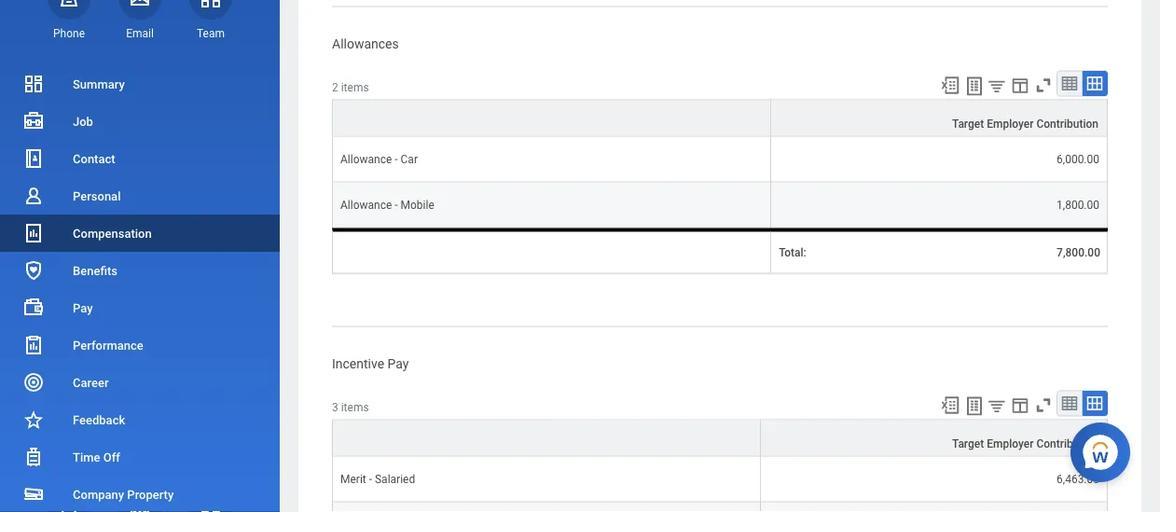 Task type: locate. For each thing, give the bounding box(es) containing it.
2 toolbar from the top
[[932, 390, 1108, 419]]

1 vertical spatial contribution
[[1037, 437, 1099, 450]]

click to view/edit grid preferences image left fullscreen icon
[[1010, 395, 1031, 415]]

export to worksheets image
[[964, 75, 986, 97], [964, 395, 986, 417]]

2 items from the top
[[341, 400, 369, 414]]

0 vertical spatial pay
[[73, 301, 93, 315]]

target employer contribution button
[[771, 100, 1107, 136], [761, 420, 1107, 456]]

1 target employer contribution from the top
[[952, 117, 1099, 130]]

export to worksheets image for incentive pay
[[964, 395, 986, 417]]

2 employer from the top
[[987, 437, 1034, 450]]

car
[[401, 153, 418, 166]]

allowance
[[340, 153, 392, 166], [340, 198, 392, 211]]

1 vertical spatial toolbar
[[932, 390, 1108, 419]]

1 allowance from the top
[[340, 153, 392, 166]]

company property
[[73, 487, 174, 501]]

allowance left car
[[340, 153, 392, 166]]

target
[[952, 117, 984, 130], [952, 437, 984, 450]]

list
[[0, 65, 280, 512]]

pay right incentive
[[388, 356, 409, 371]]

target employer contribution button for allowances
[[771, 100, 1107, 136]]

0 horizontal spatial pay
[[73, 301, 93, 315]]

employer for allowances
[[987, 117, 1034, 130]]

1 click to view/edit grid preferences image from the top
[[1010, 75, 1031, 96]]

career link
[[0, 364, 280, 401]]

contribution
[[1037, 117, 1099, 130], [1037, 437, 1099, 450]]

0 vertical spatial target employer contribution
[[952, 117, 1099, 130]]

1 vertical spatial export to worksheets image
[[964, 395, 986, 417]]

0 vertical spatial target employer contribution button
[[771, 100, 1107, 136]]

6,463.08
[[1057, 472, 1100, 485]]

table image
[[1061, 394, 1079, 413]]

allowance down allowance - car at the left of the page
[[340, 198, 392, 211]]

career
[[73, 375, 109, 389]]

0 vertical spatial export to worksheets image
[[964, 75, 986, 97]]

1 vertical spatial target employer contribution button
[[761, 420, 1107, 456]]

allowance for allowance - car
[[340, 153, 392, 166]]

pay inside navigation pane region
[[73, 301, 93, 315]]

select to filter grid data image
[[987, 396, 1007, 415]]

0 vertical spatial -
[[395, 153, 398, 166]]

pay image
[[22, 297, 45, 319]]

1 toolbar from the top
[[932, 70, 1108, 99]]

1 vertical spatial target
[[952, 437, 984, 450]]

view team image
[[200, 0, 222, 9]]

1 export to worksheets image from the top
[[964, 75, 986, 97]]

2 target employer contribution row from the top
[[332, 419, 1108, 456]]

1 vertical spatial export to excel image
[[940, 395, 961, 415]]

click to view/edit grid preferences image
[[1010, 75, 1031, 96], [1010, 395, 1031, 415]]

0 vertical spatial toolbar
[[932, 70, 1108, 99]]

2
[[332, 81, 338, 94]]

1 target from the top
[[952, 117, 984, 130]]

items right 2
[[341, 81, 369, 94]]

contribution for allowances
[[1037, 117, 1099, 130]]

employer down select to filter grid data icon
[[987, 117, 1034, 130]]

1 vertical spatial target employer contribution
[[952, 437, 1099, 450]]

compensation link
[[0, 215, 280, 252]]

time off
[[73, 450, 120, 464]]

company
[[73, 487, 124, 501]]

total:
[[779, 246, 807, 259]]

export to excel image
[[940, 75, 961, 96], [940, 395, 961, 415]]

2 target from the top
[[952, 437, 984, 450]]

contribution up 6,463.08
[[1037, 437, 1099, 450]]

1 items from the top
[[341, 81, 369, 94]]

contribution up 6,000.00
[[1037, 117, 1099, 130]]

4 row from the top
[[332, 456, 1108, 502]]

summary
[[73, 77, 125, 91]]

target employer contribution row
[[332, 99, 1108, 137], [332, 419, 1108, 456]]

target employer contribution button down select to filter grid data icon
[[771, 100, 1107, 136]]

feedback image
[[22, 409, 45, 431]]

summary link
[[0, 65, 280, 103]]

time off link
[[0, 438, 280, 476]]

job image
[[22, 110, 45, 132]]

benefits image
[[22, 259, 45, 282]]

fullscreen image
[[1033, 75, 1054, 96]]

performance image
[[22, 334, 45, 356]]

0 vertical spatial target employer contribution row
[[332, 99, 1108, 137]]

2 target employer contribution from the top
[[952, 437, 1099, 450]]

off
[[103, 450, 120, 464]]

target employer contribution button down select to filter grid data image
[[761, 420, 1107, 456]]

allowance - mobile
[[340, 198, 434, 211]]

1 horizontal spatial pay
[[388, 356, 409, 371]]

personal image
[[22, 185, 45, 207]]

0 vertical spatial items
[[341, 81, 369, 94]]

5 row from the top
[[332, 502, 1108, 512]]

items right 3
[[341, 400, 369, 414]]

- left mobile
[[395, 198, 398, 211]]

pay link
[[0, 289, 280, 326]]

allowances
[[332, 36, 399, 51]]

6,000.00
[[1057, 153, 1100, 166]]

click to view/edit grid preferences image left fullscreen image
[[1010, 75, 1031, 96]]

2 click to view/edit grid preferences image from the top
[[1010, 395, 1031, 415]]

export to worksheets image left select to filter grid data image
[[964, 395, 986, 417]]

1 contribution from the top
[[1037, 117, 1099, 130]]

target for incentive pay
[[952, 437, 984, 450]]

3
[[332, 400, 338, 414]]

0 vertical spatial click to view/edit grid preferences image
[[1010, 75, 1031, 96]]

items for incentive pay
[[341, 400, 369, 414]]

cell
[[332, 228, 771, 274], [332, 502, 761, 512], [761, 502, 1108, 512]]

target employer contribution row for allowances
[[332, 99, 1108, 137]]

employer down select to filter grid data image
[[987, 437, 1034, 450]]

0 vertical spatial employer
[[987, 117, 1034, 130]]

1 target employer contribution row from the top
[[332, 99, 1108, 137]]

3 row from the top
[[332, 228, 1108, 274]]

cell for row containing total:
[[332, 228, 771, 274]]

email button
[[118, 0, 161, 41]]

- right merit
[[369, 472, 372, 485]]

table image
[[1061, 74, 1079, 93]]

2 row from the top
[[332, 182, 1108, 228]]

export to excel image left select to filter grid data icon
[[940, 75, 961, 96]]

target for allowances
[[952, 117, 984, 130]]

export to excel image left select to filter grid data image
[[940, 395, 961, 415]]

1 export to excel image from the top
[[940, 75, 961, 96]]

employer
[[987, 117, 1034, 130], [987, 437, 1034, 450]]

- left car
[[395, 153, 398, 166]]

export to worksheets image left select to filter grid data icon
[[964, 75, 986, 97]]

2 contribution from the top
[[1037, 437, 1099, 450]]

1 vertical spatial employer
[[987, 437, 1034, 450]]

target employer contribution down fullscreen image
[[952, 117, 1099, 130]]

target employer contribution
[[952, 117, 1099, 130], [952, 437, 1099, 450]]

1 employer from the top
[[987, 117, 1034, 130]]

job link
[[0, 103, 280, 140]]

expand table image
[[1086, 394, 1104, 413]]

fullscreen image
[[1033, 395, 1054, 415]]

phone image
[[56, 0, 82, 9]]

0 vertical spatial allowance
[[340, 153, 392, 166]]

employer for incentive pay
[[987, 437, 1034, 450]]

target employer contribution down fullscreen icon
[[952, 437, 1099, 450]]

click to view/edit grid preferences image for allowances
[[1010, 75, 1031, 96]]

1 vertical spatial allowance
[[340, 198, 392, 211]]

1 vertical spatial items
[[341, 400, 369, 414]]

0 vertical spatial target
[[952, 117, 984, 130]]

1 row from the top
[[332, 137, 1108, 182]]

feedback
[[73, 413, 125, 427]]

pay down benefits
[[73, 301, 93, 315]]

compensation image
[[22, 222, 45, 244]]

expand table image
[[1086, 74, 1104, 93]]

target employer contribution for allowances
[[952, 117, 1099, 130]]

benefits link
[[0, 252, 280, 289]]

merit - salaried
[[340, 472, 415, 485]]

row
[[332, 137, 1108, 182], [332, 182, 1108, 228], [332, 228, 1108, 274], [332, 456, 1108, 502], [332, 502, 1108, 512]]

export to excel image for incentive pay
[[940, 395, 961, 415]]

2 export to excel image from the top
[[940, 395, 961, 415]]

pay
[[73, 301, 93, 315], [388, 356, 409, 371]]

items
[[341, 81, 369, 94], [341, 400, 369, 414]]

2 vertical spatial -
[[369, 472, 372, 485]]

0 vertical spatial contribution
[[1037, 117, 1099, 130]]

2 allowance from the top
[[340, 198, 392, 211]]

phone logan mcneil element
[[48, 26, 90, 41]]

2 export to worksheets image from the top
[[964, 395, 986, 417]]

toolbar
[[932, 70, 1108, 99], [932, 390, 1108, 419]]

1 vertical spatial target employer contribution row
[[332, 419, 1108, 456]]

navigation pane region
[[0, 0, 280, 512]]

items for allowances
[[341, 81, 369, 94]]

-
[[395, 153, 398, 166], [395, 198, 398, 211], [369, 472, 372, 485]]

0 vertical spatial export to excel image
[[940, 75, 961, 96]]

1 vertical spatial click to view/edit grid preferences image
[[1010, 395, 1031, 415]]

phone button
[[48, 0, 90, 41]]

time
[[73, 450, 100, 464]]



Task type: describe. For each thing, give the bounding box(es) containing it.
property
[[127, 487, 174, 501]]

1 vertical spatial -
[[395, 198, 398, 211]]

phone
[[53, 27, 85, 40]]

company property image
[[22, 483, 45, 506]]

performance
[[73, 338, 143, 352]]

row containing allowance - car
[[332, 137, 1108, 182]]

feedback link
[[0, 401, 280, 438]]

contact link
[[0, 140, 280, 177]]

benefits
[[73, 263, 118, 277]]

contact
[[73, 152, 115, 166]]

- for allowances
[[395, 153, 398, 166]]

company property link
[[0, 476, 280, 512]]

team logan mcneil element
[[189, 26, 232, 41]]

7,800.00
[[1057, 246, 1101, 259]]

row containing allowance - mobile
[[332, 182, 1108, 228]]

incentive pay
[[332, 356, 409, 371]]

row containing merit - salaried
[[332, 456, 1108, 502]]

2 items
[[332, 81, 369, 94]]

email logan mcneil element
[[118, 26, 161, 41]]

click to view/edit grid preferences image for incentive pay
[[1010, 395, 1031, 415]]

- for incentive pay
[[369, 472, 372, 485]]

1,800.00
[[1057, 198, 1100, 211]]

career image
[[22, 371, 45, 394]]

performance link
[[0, 326, 280, 364]]

allowance - car
[[340, 153, 418, 166]]

target employer contribution button for incentive pay
[[761, 420, 1107, 456]]

personal link
[[0, 177, 280, 215]]

contribution for incentive pay
[[1037, 437, 1099, 450]]

target employer contribution row for incentive pay
[[332, 419, 1108, 456]]

salaried
[[375, 472, 415, 485]]

mail image
[[129, 0, 151, 9]]

time off image
[[22, 446, 45, 468]]

3 items
[[332, 400, 369, 414]]

contact image
[[22, 147, 45, 170]]

summary image
[[22, 73, 45, 95]]

toolbar for allowances
[[932, 70, 1108, 99]]

export to worksheets image for allowances
[[964, 75, 986, 97]]

list containing summary
[[0, 65, 280, 512]]

row containing total:
[[332, 228, 1108, 274]]

toolbar for incentive pay
[[932, 390, 1108, 419]]

incentive
[[332, 356, 384, 371]]

job
[[73, 114, 93, 128]]

email
[[126, 27, 154, 40]]

allowance for allowance - mobile
[[340, 198, 392, 211]]

select to filter grid data image
[[987, 76, 1007, 96]]

personal
[[73, 189, 121, 203]]

mobile
[[401, 198, 434, 211]]

target employer contribution for incentive pay
[[952, 437, 1099, 450]]

merit
[[340, 472, 366, 485]]

team link
[[189, 0, 232, 41]]

1 vertical spatial pay
[[388, 356, 409, 371]]

team
[[197, 27, 225, 40]]

compensation
[[73, 226, 152, 240]]

export to excel image for allowances
[[940, 75, 961, 96]]

cell for 5th row
[[332, 502, 761, 512]]



Task type: vqa. For each thing, say whether or not it's contained in the screenshot.
Risk to the middle
no



